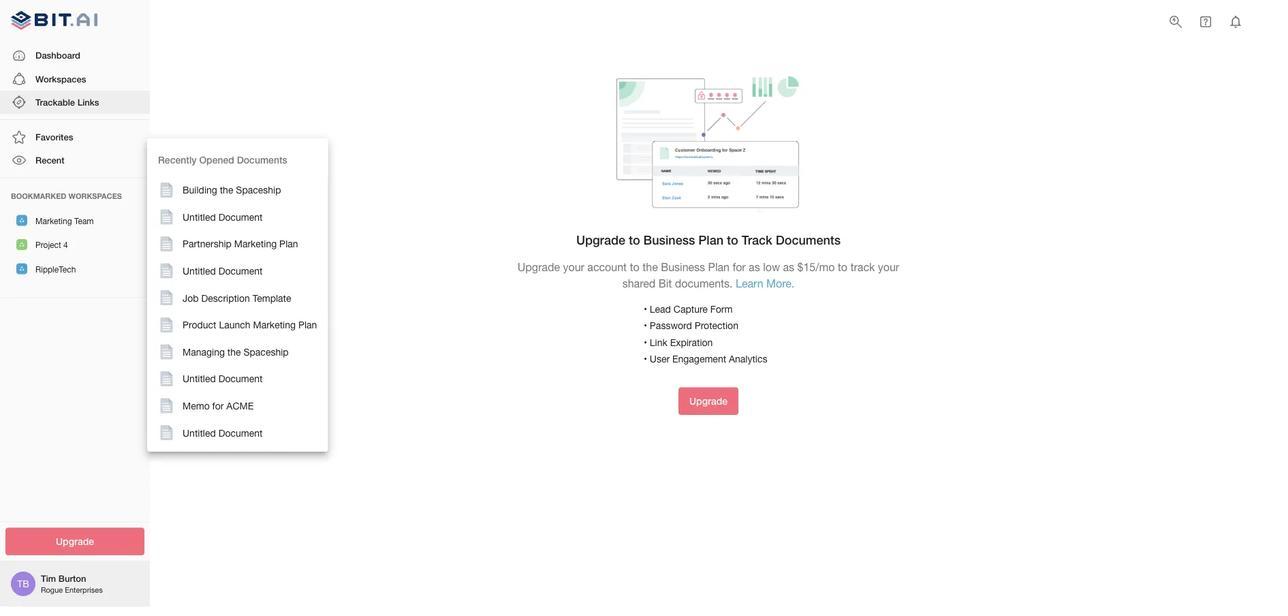 Task type: locate. For each thing, give the bounding box(es) containing it.
recent
[[35, 155, 65, 166]]

marketing up project 4
[[35, 216, 72, 226]]

recently
[[158, 154, 197, 166]]

the up shared
[[643, 261, 658, 274]]

spaceship down recently opened documents
[[236, 184, 281, 196]]

the inside upgrade your account to the business plan for as low as $15/mo to track your shared bit documents.
[[643, 261, 658, 274]]

project
[[35, 240, 61, 250]]

menu
[[147, 138, 328, 452]]

1 vertical spatial marketing
[[234, 238, 277, 250]]

job description template
[[183, 292, 291, 304]]

spaceship for building the spaceship
[[236, 184, 281, 196]]

learn more. link
[[736, 277, 795, 290]]

4 • from the top
[[644, 353, 647, 365]]

project 4
[[35, 240, 68, 250]]

3 untitled from the top
[[183, 373, 216, 385]]

0 horizontal spatial for
[[212, 400, 224, 412]]

documents
[[237, 154, 288, 166], [776, 233, 841, 247]]

•
[[644, 303, 647, 315], [644, 320, 647, 331], [644, 337, 647, 348], [644, 353, 647, 365]]

untitled document link up "job description template" on the left top
[[147, 258, 328, 284]]

1 horizontal spatial for
[[733, 261, 746, 274]]

3 • from the top
[[644, 337, 647, 348]]

untitled document down the building the spaceship
[[183, 211, 263, 223]]

spaceship
[[236, 184, 281, 196], [244, 346, 289, 358]]

description
[[201, 292, 250, 304]]

1 untitled document link from the top
[[147, 204, 328, 231]]

template
[[253, 292, 291, 304]]

marketing down template
[[253, 319, 296, 331]]

0 horizontal spatial as
[[749, 261, 761, 274]]

• left user
[[644, 353, 647, 365]]

untitled down building
[[183, 211, 216, 223]]

4
[[63, 240, 68, 250]]

untitled document up description
[[183, 265, 263, 277]]

your right track
[[878, 261, 900, 274]]

2 • from the top
[[644, 320, 647, 331]]

documents up building the spaceship menu item
[[237, 154, 288, 166]]

0 vertical spatial the
[[220, 184, 233, 196]]

low
[[764, 261, 780, 274]]

to
[[629, 233, 640, 247], [727, 233, 739, 247], [630, 261, 640, 274], [838, 261, 848, 274]]

workspaces
[[35, 73, 86, 84]]

0 vertical spatial business
[[644, 233, 695, 247]]

1 vertical spatial business
[[661, 261, 706, 274]]

document down partnership marketing plan
[[219, 265, 263, 277]]

spaceship down product launch marketing plan
[[244, 346, 289, 358]]

untitled down partnership at the top
[[183, 265, 216, 277]]

tim
[[41, 573, 56, 584]]

account
[[588, 261, 627, 274]]

0 vertical spatial spaceship
[[236, 184, 281, 196]]

untitled document up memo for acme
[[183, 373, 263, 385]]

untitled
[[183, 211, 216, 223], [183, 265, 216, 277], [183, 373, 216, 385], [183, 427, 216, 439]]

link
[[650, 337, 668, 348]]

1 vertical spatial the
[[643, 261, 658, 274]]

untitled document link down acme
[[147, 419, 328, 446]]

1 horizontal spatial upgrade button
[[679, 388, 739, 415]]

memo for acme
[[183, 400, 254, 412]]

favorites button
[[0, 126, 150, 149]]

0 vertical spatial for
[[733, 261, 746, 274]]

1 horizontal spatial as
[[784, 261, 795, 274]]

document
[[219, 211, 263, 223], [219, 265, 263, 277], [219, 373, 263, 385], [219, 427, 263, 439]]

untitled up memo
[[183, 373, 216, 385]]

2 untitled from the top
[[183, 265, 216, 277]]

documents up $15/mo at the top right of page
[[776, 233, 841, 247]]

1 horizontal spatial your
[[878, 261, 900, 274]]

memo for acme menu item
[[147, 392, 328, 419]]

3 untitled document menu item from the top
[[147, 365, 328, 392]]

• left the password
[[644, 320, 647, 331]]

product launch marketing plan
[[183, 319, 317, 331]]

0 vertical spatial marketing
[[35, 216, 72, 226]]

upgrade to business plan to track documents
[[577, 233, 841, 247]]

1 untitled document menu item from the top
[[147, 204, 328, 231]]

job description template link
[[147, 284, 328, 311]]

launch
[[219, 319, 251, 331]]

untitled document link
[[147, 204, 328, 231], [147, 258, 328, 284], [147, 365, 328, 392], [147, 419, 328, 446]]

partnership marketing plan
[[183, 238, 298, 250]]

2 vertical spatial the
[[228, 346, 241, 358]]

for up learn
[[733, 261, 746, 274]]

for
[[733, 261, 746, 274], [212, 400, 224, 412]]

the down launch
[[228, 346, 241, 358]]

for inside upgrade your account to the business plan for as low as $15/mo to track your shared bit documents.
[[733, 261, 746, 274]]

2 untitled document menu item from the top
[[147, 258, 328, 284]]

untitled document down memo for acme
[[183, 427, 263, 439]]

plan
[[699, 233, 724, 247], [280, 238, 298, 250], [709, 261, 730, 274], [298, 319, 317, 331]]

upgrade
[[577, 233, 626, 247], [518, 261, 560, 274], [690, 396, 728, 407], [56, 536, 94, 547]]

workspaces button
[[0, 67, 150, 91]]

document up acme
[[219, 373, 263, 385]]

3 untitled document from the top
[[183, 373, 263, 385]]

untitled document menu item for 2nd untitled document link from the top
[[147, 258, 328, 284]]

document down acme
[[219, 427, 263, 439]]

partnership
[[183, 238, 232, 250]]

untitled document menu item up "job description template" on the left top
[[147, 258, 328, 284]]

document up partnership marketing plan
[[219, 211, 263, 223]]

your left the account at the top left of page
[[563, 261, 585, 274]]

product
[[183, 319, 216, 331]]

0 horizontal spatial your
[[563, 261, 585, 274]]

untitled document link up partnership marketing plan
[[147, 204, 328, 231]]

• left link
[[644, 337, 647, 348]]

memo for acme link
[[147, 392, 328, 419]]

1 your from the left
[[563, 261, 585, 274]]

untitled document menu item down acme
[[147, 419, 328, 446]]

links
[[77, 97, 99, 107]]

the for building the spaceship
[[220, 184, 233, 196]]

upgrade button up burton
[[5, 528, 145, 556]]

expiration
[[670, 337, 713, 348]]

business
[[644, 233, 695, 247], [661, 261, 706, 274]]

upgrade button down engagement
[[679, 388, 739, 415]]

untitled down memo
[[183, 427, 216, 439]]

bit
[[659, 277, 672, 290]]

user
[[650, 353, 670, 365]]

1 vertical spatial upgrade button
[[5, 528, 145, 556]]

marketing right partnership at the top
[[234, 238, 277, 250]]

partnership marketing plan link
[[147, 231, 328, 258]]

untitled document menu item up acme
[[147, 365, 328, 392]]

managing the spaceship menu item
[[147, 338, 328, 365]]

1 horizontal spatial documents
[[776, 233, 841, 247]]

untitled document menu item up partnership marketing plan
[[147, 204, 328, 231]]

untitled document
[[183, 211, 263, 223], [183, 265, 263, 277], [183, 373, 263, 385], [183, 427, 263, 439]]

• lead capture form • password protection • link expiration • user engagement analytics
[[644, 303, 768, 365]]

the right building
[[220, 184, 233, 196]]

• left lead
[[644, 303, 647, 315]]

1 vertical spatial for
[[212, 400, 224, 412]]

0 vertical spatial documents
[[237, 154, 288, 166]]

track
[[851, 261, 875, 274]]

opened
[[199, 154, 234, 166]]

as
[[749, 261, 761, 274], [784, 261, 795, 274]]

0 horizontal spatial documents
[[237, 154, 288, 166]]

the
[[220, 184, 233, 196], [643, 261, 658, 274], [228, 346, 241, 358]]

partnership marketing plan menu item
[[147, 231, 328, 258]]

untitled document menu item
[[147, 204, 328, 231], [147, 258, 328, 284], [147, 365, 328, 392], [147, 419, 328, 446]]

2 document from the top
[[219, 265, 263, 277]]

documents inside menu
[[237, 154, 288, 166]]

2 vertical spatial marketing
[[253, 319, 296, 331]]

untitled document link up acme
[[147, 365, 328, 392]]

recent button
[[0, 149, 150, 172]]

as up learn
[[749, 261, 761, 274]]

1 vertical spatial spaceship
[[244, 346, 289, 358]]

upgrade button
[[679, 388, 739, 415], [5, 528, 145, 556]]

4 untitled document menu item from the top
[[147, 419, 328, 446]]

marketing
[[35, 216, 72, 226], [234, 238, 277, 250], [253, 319, 296, 331]]

for inside menu item
[[212, 400, 224, 412]]

for right memo
[[212, 400, 224, 412]]

your
[[563, 261, 585, 274], [878, 261, 900, 274]]

form
[[711, 303, 733, 315]]

as right low
[[784, 261, 795, 274]]



Task type: vqa. For each thing, say whether or not it's contained in the screenshot.
BOOKMARKED
yes



Task type: describe. For each thing, give the bounding box(es) containing it.
4 document from the top
[[219, 427, 263, 439]]

more.
[[767, 277, 795, 290]]

2 untitled document link from the top
[[147, 258, 328, 284]]

marketing inside button
[[35, 216, 72, 226]]

track
[[742, 233, 773, 247]]

engagement
[[673, 353, 727, 365]]

dashboard
[[35, 50, 80, 61]]

learn
[[736, 277, 764, 290]]

untitled document menu item for fourth untitled document link from the bottom of the menu containing recently opened documents
[[147, 204, 328, 231]]

managing the spaceship link
[[147, 338, 328, 365]]

recently opened documents
[[158, 154, 288, 166]]

building the spaceship menu item
[[147, 177, 328, 204]]

memo
[[183, 400, 210, 412]]

rippletech button
[[0, 257, 150, 281]]

spaceship for managing the spaceship
[[244, 346, 289, 358]]

1 untitled document from the top
[[183, 211, 263, 223]]

product launch marketing plan menu item
[[147, 311, 328, 338]]

enterprises
[[65, 586, 103, 595]]

0 vertical spatial upgrade button
[[679, 388, 739, 415]]

password
[[650, 320, 692, 331]]

bookmarked workspaces
[[11, 192, 122, 200]]

building the spaceship link
[[147, 177, 328, 204]]

capture
[[674, 303, 708, 315]]

4 untitled from the top
[[183, 427, 216, 439]]

4 untitled document link from the top
[[147, 419, 328, 446]]

1 as from the left
[[749, 261, 761, 274]]

3 untitled document link from the top
[[147, 365, 328, 392]]

1 document from the top
[[219, 211, 263, 223]]

upgrade your account to the business plan for as low as $15/mo to track your shared bit documents.
[[518, 261, 900, 290]]

shared
[[623, 277, 656, 290]]

job
[[183, 292, 199, 304]]

learn more.
[[736, 277, 795, 290]]

managing
[[183, 346, 225, 358]]

marketing team button
[[0, 208, 150, 233]]

$15/mo
[[798, 261, 835, 274]]

rogue
[[41, 586, 63, 595]]

3 document from the top
[[219, 373, 263, 385]]

workspaces
[[69, 192, 122, 200]]

business inside upgrade your account to the business plan for as low as $15/mo to track your shared bit documents.
[[661, 261, 706, 274]]

tim burton rogue enterprises
[[41, 573, 103, 595]]

project 4 button
[[0, 233, 150, 257]]

documents.
[[675, 277, 733, 290]]

trackable links
[[35, 97, 99, 107]]

building the spaceship
[[183, 184, 281, 196]]

product launch marketing plan link
[[147, 311, 328, 338]]

1 • from the top
[[644, 303, 647, 315]]

favorites
[[35, 132, 73, 142]]

job description template menu item
[[147, 284, 328, 311]]

marketing team
[[35, 216, 94, 226]]

lead
[[650, 303, 671, 315]]

building
[[183, 184, 217, 196]]

team
[[74, 216, 94, 226]]

1 vertical spatial documents
[[776, 233, 841, 247]]

analytics
[[729, 353, 768, 365]]

bookmarked
[[11, 192, 66, 200]]

2 as from the left
[[784, 261, 795, 274]]

protection
[[695, 320, 739, 331]]

plan inside upgrade your account to the business plan for as low as $15/mo to track your shared bit documents.
[[709, 261, 730, 274]]

menu containing recently opened documents
[[147, 138, 328, 452]]

dashboard button
[[0, 44, 150, 67]]

acme
[[227, 400, 254, 412]]

untitled document menu item for fourth untitled document link from the top
[[147, 419, 328, 446]]

2 your from the left
[[878, 261, 900, 274]]

rippletech
[[35, 265, 76, 274]]

1 untitled from the top
[[183, 211, 216, 223]]

4 untitled document from the top
[[183, 427, 263, 439]]

tb
[[17, 578, 29, 590]]

upgrade inside upgrade your account to the business plan for as low as $15/mo to track your shared bit documents.
[[518, 261, 560, 274]]

0 horizontal spatial upgrade button
[[5, 528, 145, 556]]

managing the spaceship
[[183, 346, 289, 358]]

trackable links button
[[0, 91, 150, 114]]

trackable
[[35, 97, 75, 107]]

the for managing the spaceship
[[228, 346, 241, 358]]

untitled document menu item for third untitled document link from the top
[[147, 365, 328, 392]]

2 untitled document from the top
[[183, 265, 263, 277]]

burton
[[58, 573, 86, 584]]



